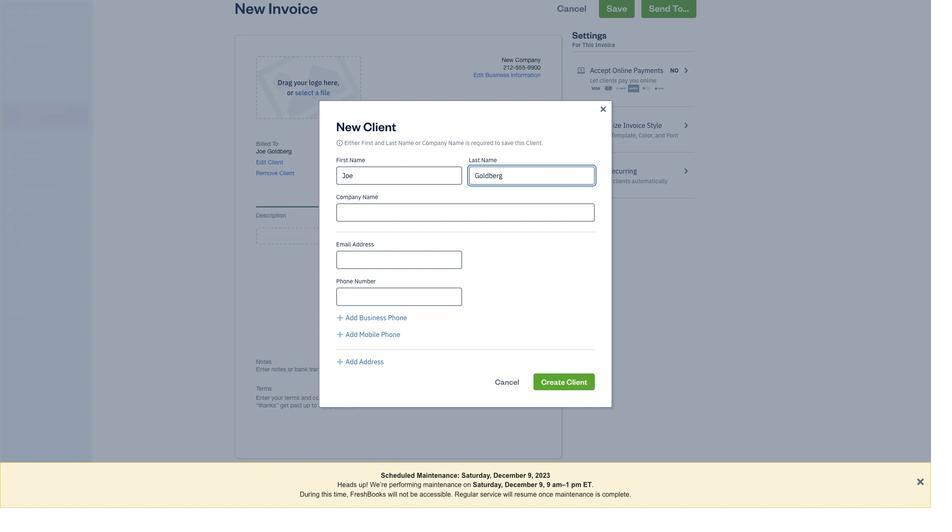 Task type: vqa. For each thing, say whether or not it's contained in the screenshot.
testcompany
no



Task type: describe. For each thing, give the bounding box(es) containing it.
add a line button
[[256, 228, 541, 245]]

up!
[[359, 482, 368, 489]]

send to... button
[[642, 0, 697, 18]]

company inside new company 212-555-9900 edit business information
[[515, 57, 541, 63]]

american express image
[[628, 84, 640, 93]]

and inside main element
[[20, 296, 29, 303]]

recurring
[[608, 167, 637, 176]]

.
[[592, 482, 594, 489]]

project image
[[5, 169, 16, 178]]

make
[[590, 167, 606, 176]]

estimate image
[[5, 73, 16, 82]]

email
[[336, 241, 351, 249]]

Issue date in MM/DD/YYYY format text field
[[338, 148, 389, 155]]

is inside 'new client' dialog
[[466, 139, 470, 147]]

name left required
[[449, 139, 464, 147]]

chart image
[[5, 223, 16, 232]]

billed to joe goldberg edit client remove client
[[256, 141, 295, 177]]

cancel for save
[[557, 2, 587, 14]]

required
[[471, 139, 494, 147]]

maintenance:
[[417, 473, 460, 480]]

edit client button
[[256, 159, 283, 166]]

either first and last name or company name is required to save this client.
[[345, 139, 543, 147]]

2 horizontal spatial and
[[655, 132, 665, 139]]

name up enter an invoice # text field
[[398, 139, 414, 147]]

of
[[352, 141, 358, 147]]

add for add a line
[[384, 231, 400, 241]]

once
[[539, 492, 553, 499]]

plus image for add mobile phone
[[336, 330, 344, 340]]

color,
[[639, 132, 654, 139]]

customize
[[590, 121, 622, 130]]

edit business information button
[[474, 71, 541, 79]]

team members
[[6, 281, 43, 287]]

we're
[[370, 482, 387, 489]]

team members link
[[2, 277, 90, 291]]

× dialog
[[0, 463, 931, 509]]

this
[[583, 41, 594, 49]]

create client button
[[534, 374, 595, 391]]

add mobile phone button
[[336, 330, 400, 340]]

add address button
[[336, 357, 384, 367]]

information
[[511, 72, 541, 79]]

invoice inside 'settings for this invoice'
[[595, 41, 616, 49]]

new company 212-555-9900 edit business information
[[474, 57, 541, 79]]

last name
[[469, 157, 497, 164]]

9
[[547, 482, 551, 489]]

payments
[[634, 66, 664, 75]]

owner
[[7, 17, 23, 24]]

make recurring
[[590, 167, 637, 176]]

scheduled maintenance: saturday, december 9, 2023 heads up! we're performing maintenance on saturday, december 9, 9 am–1 pm et . during this time, freshbooks will not be accessible. regular service will resume once maintenance is complete.
[[300, 473, 631, 499]]

date of issue
[[338, 141, 373, 147]]

remove
[[256, 170, 278, 177]]

Enter an Invoice # text field
[[401, 148, 425, 155]]

a inside subtotal add a discount
[[453, 267, 456, 274]]

add inside subtotal add a discount
[[441, 267, 451, 274]]

bank connections
[[6, 312, 49, 318]]

bank
[[6, 312, 18, 318]]

0 horizontal spatial 9,
[[528, 473, 534, 480]]

issue
[[359, 141, 373, 147]]

edit inside billed to joe goldberg edit client remove client
[[256, 159, 266, 166]]

invoice number
[[401, 141, 443, 147]]

add a discount button
[[441, 267, 481, 275]]

client right remove
[[279, 170, 295, 177]]

plus image
[[336, 357, 344, 367]]

add for add address
[[346, 358, 358, 367]]

phone for add business phone
[[388, 314, 407, 322]]

discover image
[[616, 84, 627, 93]]

0 horizontal spatial invoice
[[401, 141, 420, 147]]

chevronright image for customize invoice style
[[682, 121, 690, 131]]

$0.00
[[503, 147, 541, 164]]

Last Name text field
[[469, 167, 595, 185]]

save
[[607, 2, 627, 14]]

joe
[[256, 148, 266, 155]]

automatically
[[632, 178, 668, 185]]

client.
[[526, 139, 543, 147]]

phone for add mobile phone
[[381, 331, 400, 339]]

be
[[410, 492, 418, 499]]

cancel button for create client
[[488, 374, 527, 391]]

expense image
[[5, 151, 16, 160]]

send
[[649, 2, 671, 14]]

1 vertical spatial first
[[336, 157, 348, 164]]

let
[[590, 77, 598, 84]]

heads
[[338, 482, 357, 489]]

company right "or"
[[422, 139, 447, 147]]

client image
[[5, 55, 16, 64]]

you
[[629, 77, 639, 84]]

refresh image
[[577, 166, 585, 176]]

business inside new company 212-555-9900 edit business information
[[486, 72, 509, 79]]

Reference Number text field
[[401, 174, 461, 181]]

members
[[21, 281, 43, 287]]

services
[[30, 296, 51, 303]]

due date
[[338, 166, 363, 173]]

Notes text field
[[256, 366, 541, 374]]

let clients pay you online
[[590, 77, 657, 84]]

to...
[[673, 2, 689, 14]]

)
[[539, 141, 541, 147]]

name for last name
[[481, 157, 497, 164]]

online
[[640, 77, 657, 84]]

is inside the scheduled maintenance: saturday, december 9, 2023 heads up! we're performing maintenance on saturday, december 9, 9 am–1 pm et . during this time, freshbooks will not be accessible. regular service will resume once maintenance is complete.
[[596, 492, 600, 499]]

this inside 'new client' dialog
[[515, 139, 525, 147]]

1 vertical spatial date
[[351, 166, 363, 173]]

or
[[415, 139, 421, 147]]

add for add mobile phone
[[346, 331, 358, 339]]

timer image
[[5, 187, 16, 196]]

chevronright image for make recurring
[[682, 166, 690, 176]]

save
[[502, 139, 514, 147]]

mastercard image
[[603, 84, 614, 93]]

line total
[[516, 212, 541, 219]]

performing
[[389, 482, 421, 489]]

template,
[[611, 132, 638, 139]]

1 horizontal spatial 9,
[[539, 482, 545, 489]]

goldberg
[[267, 148, 292, 155]]

amount for amount paid
[[447, 302, 468, 309]]

style
[[647, 121, 662, 130]]

number for invoice number
[[422, 141, 443, 147]]

service
[[480, 492, 502, 499]]

bill your clients automatically
[[590, 178, 668, 185]]

money image
[[5, 205, 16, 214]]

dashboard image
[[5, 37, 16, 46]]

settings for settings for this invoice
[[572, 29, 607, 41]]

this inside the scheduled maintenance: saturday, december 9, 2023 heads up! we're performing maintenance on saturday, december 9, 9 am–1 pm et . during this time, freshbooks will not be accessible. regular service will resume once maintenance is complete.
[[322, 492, 332, 499]]

due inside amount due ( usd ) $0.00
[[513, 141, 524, 147]]

company inside "new company owner"
[[20, 8, 47, 16]]

attachments
[[235, 467, 289, 479]]

create client
[[541, 378, 587, 387]]

0 vertical spatial last
[[386, 139, 397, 147]]

not
[[399, 492, 409, 499]]

to
[[272, 141, 278, 147]]

remove client button
[[256, 170, 295, 177]]

primary image
[[336, 139, 343, 147]]

1 vertical spatial clients
[[613, 178, 631, 185]]

change template, color, and font
[[590, 132, 679, 139]]

1 horizontal spatial line
[[516, 212, 527, 219]]

select a file
[[295, 89, 330, 97]]

client up issue
[[363, 118, 396, 134]]

0 vertical spatial phone
[[336, 278, 353, 286]]

add mobile phone
[[346, 331, 400, 339]]

add business phone button
[[336, 313, 407, 323]]

no
[[670, 67, 679, 74]]

during
[[300, 492, 320, 499]]



Task type: locate. For each thing, give the bounding box(es) containing it.
1 vertical spatial invoice
[[623, 121, 646, 130]]

first up issue date in mm/dd/yyyy format text box
[[362, 139, 373, 147]]

line up email address text box
[[408, 231, 424, 241]]

pm
[[571, 482, 582, 489]]

0 vertical spatial new
[[7, 8, 19, 16]]

0 horizontal spatial cancel
[[495, 378, 520, 387]]

and inside 'new client' dialog
[[375, 139, 385, 147]]

company up 9900 on the top of page
[[515, 57, 541, 63]]

subtotal
[[459, 260, 481, 267]]

add business phone
[[346, 314, 407, 322]]

accessible.
[[420, 492, 453, 499]]

address right the email at the top left of the page
[[353, 241, 374, 249]]

settings
[[572, 29, 607, 41], [6, 327, 26, 334]]

december
[[494, 473, 526, 480], [505, 482, 537, 489]]

0 horizontal spatial edit
[[256, 159, 266, 166]]

apps link
[[2, 261, 90, 276]]

0 horizontal spatial cancel button
[[488, 374, 527, 391]]

onlinesales image
[[577, 66, 585, 76]]

new for new client
[[336, 118, 361, 134]]

saturday, up on
[[462, 473, 492, 480]]

0 vertical spatial saturday,
[[462, 473, 492, 480]]

0 horizontal spatial last
[[386, 139, 397, 147]]

1 chevronright image from the top
[[682, 66, 690, 76]]

send to...
[[649, 2, 689, 14]]

0 horizontal spatial and
[[20, 296, 29, 303]]

0 vertical spatial chevronright image
[[682, 66, 690, 76]]

1 vertical spatial line
[[408, 231, 424, 241]]

and right items
[[20, 296, 29, 303]]

add left mobile
[[346, 331, 358, 339]]

report image
[[5, 241, 16, 250]]

× button
[[917, 474, 925, 489]]

add a line
[[384, 231, 424, 241]]

billed
[[256, 141, 271, 147]]

this left (
[[515, 139, 525, 147]]

client inside button
[[567, 378, 587, 387]]

settings inside main element
[[6, 327, 26, 334]]

amount for amount due ( usd ) $0.00
[[491, 141, 512, 147]]

0 horizontal spatial business
[[359, 314, 387, 322]]

1 plus image from the top
[[336, 313, 344, 323]]

name for first name
[[350, 157, 365, 164]]

subtotal add a discount
[[441, 260, 481, 274]]

1 vertical spatial cancel button
[[488, 374, 527, 391]]

a left discount
[[453, 267, 456, 274]]

invoice right this
[[595, 41, 616, 49]]

name
[[398, 139, 414, 147], [449, 139, 464, 147], [350, 157, 365, 164], [481, 157, 497, 164], [363, 194, 378, 201]]

scheduled
[[381, 473, 415, 480]]

font
[[667, 132, 679, 139]]

terms
[[256, 386, 272, 393]]

plus image for add business phone
[[336, 313, 344, 323]]

invoice image
[[5, 92, 16, 100]]

main element
[[0, 0, 113, 509]]

your
[[600, 178, 612, 185]]

name for company name
[[363, 194, 378, 201]]

items and services link
[[2, 292, 90, 307]]

due left (
[[513, 141, 524, 147]]

1 vertical spatial is
[[596, 492, 600, 499]]

name down due date
[[363, 194, 378, 201]]

first up due date
[[336, 157, 348, 164]]

total
[[528, 212, 541, 219]]

line left total
[[516, 212, 527, 219]]

add
[[384, 231, 400, 241], [441, 267, 451, 274], [346, 314, 358, 322], [346, 331, 358, 339], [346, 358, 358, 367]]

1 vertical spatial saturday,
[[473, 482, 503, 489]]

description
[[256, 212, 286, 219]]

new for new company 212-555-9900 edit business information
[[502, 57, 514, 63]]

number for phone number
[[354, 278, 376, 286]]

new inside "new company owner"
[[7, 8, 19, 16]]

1 horizontal spatial first
[[362, 139, 373, 147]]

0 vertical spatial due
[[513, 141, 524, 147]]

date
[[338, 141, 351, 147], [351, 166, 363, 173]]

clients down accept
[[600, 77, 617, 84]]

add inside "button"
[[346, 331, 358, 339]]

555-
[[516, 64, 528, 71]]

(
[[526, 141, 527, 147]]

invoice up change template, color, and font
[[623, 121, 646, 130]]

cancel
[[557, 2, 587, 14], [495, 378, 520, 387]]

1 horizontal spatial a
[[402, 231, 406, 241]]

1 horizontal spatial maintenance
[[555, 492, 594, 499]]

2 plus image from the top
[[336, 330, 344, 340]]

a left file on the left of page
[[315, 89, 319, 97]]

0 vertical spatial this
[[515, 139, 525, 147]]

2 vertical spatial phone
[[381, 331, 400, 339]]

0 horizontal spatial new
[[7, 8, 19, 16]]

file
[[320, 89, 330, 97]]

Email Address text field
[[336, 251, 462, 270]]

Company Name text field
[[336, 204, 595, 222]]

maintenance
[[423, 482, 462, 489], [555, 492, 594, 499]]

a for file
[[315, 89, 319, 97]]

0 vertical spatial 9,
[[528, 473, 534, 480]]

1 vertical spatial this
[[322, 492, 332, 499]]

1 horizontal spatial business
[[486, 72, 509, 79]]

0 horizontal spatial settings
[[6, 327, 26, 334]]

edit
[[474, 72, 484, 79], [256, 159, 266, 166]]

phone right mobile
[[381, 331, 400, 339]]

add for add business phone
[[346, 314, 358, 322]]

1 vertical spatial amount
[[447, 302, 468, 309]]

9900
[[528, 64, 541, 71]]

add left discount
[[441, 267, 451, 274]]

rate
[[445, 212, 457, 219]]

settings down the bank
[[6, 327, 26, 334]]

First Name text field
[[336, 167, 462, 185]]

1 horizontal spatial last
[[469, 157, 480, 164]]

last down required
[[469, 157, 480, 164]]

1 horizontal spatial edit
[[474, 72, 484, 79]]

amount paid
[[447, 302, 481, 309]]

address inside button
[[359, 358, 384, 367]]

0 horizontal spatial amount
[[447, 302, 468, 309]]

last
[[386, 139, 397, 147], [469, 157, 480, 164]]

due down first name
[[338, 166, 349, 173]]

1 horizontal spatial settings
[[572, 29, 607, 41]]

line inside button
[[408, 231, 424, 241]]

business down 212-
[[486, 72, 509, 79]]

phone inside 'add mobile phone' "button"
[[381, 331, 400, 339]]

2 will from the left
[[503, 492, 513, 499]]

company down due date
[[336, 194, 361, 201]]

new client
[[336, 118, 396, 134]]

1 horizontal spatial cancel button
[[550, 0, 594, 18]]

company name
[[336, 194, 378, 201]]

settings for this invoice
[[572, 29, 616, 49]]

add right plus image
[[346, 358, 358, 367]]

1 vertical spatial maintenance
[[555, 492, 594, 499]]

new up either
[[336, 118, 361, 134]]

0 horizontal spatial this
[[322, 492, 332, 499]]

client up remove client button
[[268, 159, 283, 166]]

chevronright image
[[682, 66, 690, 76], [682, 121, 690, 131], [682, 166, 690, 176]]

1 vertical spatial cancel
[[495, 378, 520, 387]]

plus image up 'add mobile phone' "button"
[[336, 313, 344, 323]]

phone number
[[336, 278, 376, 286]]

1 horizontal spatial and
[[375, 139, 385, 147]]

new up 212-
[[502, 57, 514, 63]]

saturday, up service
[[473, 482, 503, 489]]

new
[[7, 8, 19, 16], [502, 57, 514, 63], [336, 118, 361, 134]]

1 vertical spatial chevronright image
[[682, 121, 690, 131]]

online
[[613, 66, 632, 75]]

bill
[[590, 178, 599, 185]]

2 horizontal spatial new
[[502, 57, 514, 63]]

0 vertical spatial cancel
[[557, 2, 587, 14]]

9,
[[528, 473, 534, 480], [539, 482, 545, 489]]

to
[[495, 139, 500, 147]]

and
[[655, 132, 665, 139], [375, 139, 385, 147], [20, 296, 29, 303]]

number inside 'new client' dialog
[[354, 278, 376, 286]]

1 vertical spatial plus image
[[336, 330, 344, 340]]

address for add address
[[359, 358, 384, 367]]

0 vertical spatial address
[[353, 241, 374, 249]]

create
[[541, 378, 565, 387]]

select
[[295, 89, 314, 97]]

1 horizontal spatial amount
[[491, 141, 512, 147]]

qty
[[490, 212, 499, 219]]

1 vertical spatial new
[[502, 57, 514, 63]]

0 vertical spatial is
[[466, 139, 470, 147]]

phone down the email at the top left of the page
[[336, 278, 353, 286]]

1 horizontal spatial cancel
[[557, 2, 587, 14]]

212-
[[504, 64, 516, 71]]

date down first name
[[351, 166, 363, 173]]

1 vertical spatial settings
[[6, 327, 26, 334]]

1 vertical spatial december
[[505, 482, 537, 489]]

address for email address
[[353, 241, 374, 249]]

0 vertical spatial line
[[516, 212, 527, 219]]

invoice up enter an invoice # text field
[[401, 141, 420, 147]]

1 horizontal spatial this
[[515, 139, 525, 147]]

company up owner
[[20, 8, 47, 16]]

0 vertical spatial business
[[486, 72, 509, 79]]

0 horizontal spatial line
[[408, 231, 424, 241]]

amount due ( usd ) $0.00
[[491, 141, 541, 164]]

new up owner
[[7, 8, 19, 16]]

new client dialog
[[0, 90, 931, 419]]

0 vertical spatial a
[[315, 89, 319, 97]]

0 vertical spatial clients
[[600, 77, 617, 84]]

new company owner
[[7, 8, 47, 24]]

business inside button
[[359, 314, 387, 322]]

0 vertical spatial plus image
[[336, 313, 344, 323]]

new inside new company 212-555-9900 edit business information
[[502, 57, 514, 63]]

will right service
[[503, 492, 513, 499]]

cancel button inside 'new client' dialog
[[488, 374, 527, 391]]

plus image
[[336, 313, 344, 323], [336, 330, 344, 340]]

0 vertical spatial date
[[338, 141, 351, 147]]

1 horizontal spatial new
[[336, 118, 361, 134]]

due
[[513, 141, 524, 147], [338, 166, 349, 173]]

number up add business phone button
[[354, 278, 376, 286]]

1 horizontal spatial will
[[503, 492, 513, 499]]

complete.
[[602, 492, 631, 499]]

payment image
[[5, 133, 16, 142]]

et
[[583, 482, 592, 489]]

1 vertical spatial edit
[[256, 159, 266, 166]]

1 vertical spatial last
[[469, 157, 480, 164]]

a up email address text box
[[402, 231, 406, 241]]

1 vertical spatial business
[[359, 314, 387, 322]]

change
[[590, 132, 610, 139]]

and right issue
[[375, 139, 385, 147]]

close image
[[599, 105, 608, 115]]

clients down recurring
[[613, 178, 631, 185]]

2 horizontal spatial invoice
[[623, 121, 646, 130]]

0 horizontal spatial a
[[315, 89, 319, 97]]

settings inside 'settings for this invoice'
[[572, 29, 607, 41]]

accept
[[590, 66, 611, 75]]

client right create
[[567, 378, 587, 387]]

client
[[363, 118, 396, 134], [268, 159, 283, 166], [279, 170, 295, 177], [567, 378, 587, 387]]

0 vertical spatial december
[[494, 473, 526, 480]]

and down style
[[655, 132, 665, 139]]

add up email address text box
[[384, 231, 400, 241]]

0 vertical spatial number
[[422, 141, 443, 147]]

0 vertical spatial edit
[[474, 72, 484, 79]]

0 vertical spatial invoice
[[595, 41, 616, 49]]

add inside button
[[346, 358, 358, 367]]

cancel inside 'new client' dialog
[[495, 378, 520, 387]]

0 horizontal spatial will
[[388, 492, 397, 499]]

is left complete. at the right of the page
[[596, 492, 600, 499]]

customize invoice style
[[590, 121, 662, 130]]

Phone Number text field
[[336, 288, 462, 307]]

chevronright image for no
[[682, 66, 690, 76]]

will
[[388, 492, 397, 499], [503, 492, 513, 499]]

clients
[[600, 77, 617, 84], [613, 178, 631, 185]]

amount
[[491, 141, 512, 147], [447, 302, 468, 309]]

1 horizontal spatial due
[[513, 141, 524, 147]]

1 vertical spatial a
[[402, 231, 406, 241]]

on
[[464, 482, 471, 489]]

settings for settings
[[6, 327, 26, 334]]

apple pay image
[[641, 84, 652, 93]]

name down issue date in mm/dd/yyyy format text box
[[350, 157, 365, 164]]

save button
[[599, 0, 635, 18]]

am–1
[[552, 482, 570, 489]]

1 vertical spatial phone
[[388, 314, 407, 322]]

1 vertical spatial number
[[354, 278, 376, 286]]

last right issue
[[386, 139, 397, 147]]

company
[[20, 8, 47, 16], [515, 57, 541, 63], [422, 139, 447, 147], [336, 194, 361, 201]]

paid
[[469, 302, 481, 309]]

3 chevronright image from the top
[[682, 166, 690, 176]]

2 vertical spatial new
[[336, 118, 361, 134]]

amount inside amount due ( usd ) $0.00
[[491, 141, 512, 147]]

Terms text field
[[256, 395, 541, 410]]

add up 'add mobile phone' "button"
[[346, 314, 358, 322]]

9, left 2023
[[528, 473, 534, 480]]

0 horizontal spatial first
[[336, 157, 348, 164]]

add address
[[346, 358, 384, 367]]

2 horizontal spatial a
[[453, 267, 456, 274]]

notes
[[256, 359, 272, 366]]

maintenance down maintenance:
[[423, 482, 462, 489]]

phone
[[336, 278, 353, 286], [388, 314, 407, 322], [381, 331, 400, 339]]

name down required
[[481, 157, 497, 164]]

for
[[572, 41, 581, 49]]

team
[[6, 281, 20, 287]]

will left the not at bottom
[[388, 492, 397, 499]]

usd
[[527, 141, 539, 147]]

2 chevronright image from the top
[[682, 121, 690, 131]]

a for line
[[402, 231, 406, 241]]

a inside button
[[402, 231, 406, 241]]

2 vertical spatial chevronright image
[[682, 166, 690, 176]]

time,
[[334, 492, 348, 499]]

this left the time, at the left of page
[[322, 492, 332, 499]]

1 vertical spatial address
[[359, 358, 384, 367]]

cancel button for save
[[550, 0, 594, 18]]

email address
[[336, 241, 374, 249]]

business up add mobile phone
[[359, 314, 387, 322]]

0 horizontal spatial number
[[354, 278, 376, 286]]

number
[[422, 141, 443, 147], [354, 278, 376, 286]]

9, left 9
[[539, 482, 545, 489]]

0 horizontal spatial maintenance
[[423, 482, 462, 489]]

bank image
[[654, 84, 665, 93]]

visa image
[[590, 84, 601, 93]]

date left of in the top of the page
[[338, 141, 351, 147]]

settings up this
[[572, 29, 607, 41]]

1 vertical spatial due
[[338, 166, 349, 173]]

cancel for create client
[[495, 378, 520, 387]]

0 vertical spatial settings
[[572, 29, 607, 41]]

mobile
[[359, 331, 380, 339]]

edit inside new company 212-555-9900 edit business information
[[474, 72, 484, 79]]

new for new company owner
[[7, 8, 19, 16]]

1 horizontal spatial invoice
[[595, 41, 616, 49]]

0 vertical spatial cancel button
[[550, 0, 594, 18]]

0 vertical spatial amount
[[491, 141, 512, 147]]

first
[[362, 139, 373, 147], [336, 157, 348, 164]]

number right "or"
[[422, 141, 443, 147]]

new inside 'new client' dialog
[[336, 118, 361, 134]]

phone inside add business phone button
[[388, 314, 407, 322]]

2 vertical spatial invoice
[[401, 141, 420, 147]]

address down add mobile phone
[[359, 358, 384, 367]]

0 horizontal spatial is
[[466, 139, 470, 147]]

discount
[[458, 267, 481, 274]]

phone down phone number text field
[[388, 314, 407, 322]]

0 horizontal spatial due
[[338, 166, 349, 173]]

plus image up plus image
[[336, 330, 344, 340]]

0 vertical spatial maintenance
[[423, 482, 462, 489]]

is left required
[[466, 139, 470, 147]]

maintenance down pm
[[555, 492, 594, 499]]

1 vertical spatial 9,
[[539, 482, 545, 489]]

2 vertical spatial a
[[453, 267, 456, 274]]

1 will from the left
[[388, 492, 397, 499]]

0 vertical spatial first
[[362, 139, 373, 147]]

1 horizontal spatial is
[[596, 492, 600, 499]]



